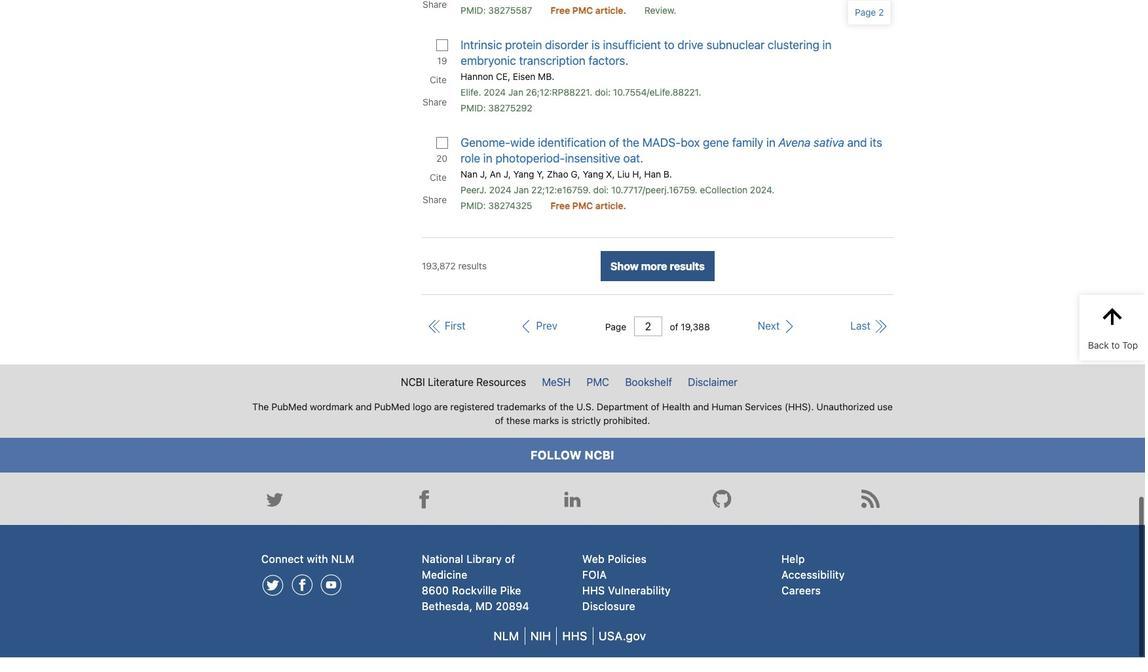 Task type: locate. For each thing, give the bounding box(es) containing it.
2 cite button from the top
[[429, 167, 450, 189]]

0 vertical spatial jan
[[509, 87, 524, 98]]

back to top button
[[1080, 295, 1146, 360]]

cite down 20
[[430, 172, 447, 184]]

role
[[461, 152, 481, 166]]

web policies link
[[583, 554, 647, 566]]

twitter image
[[262, 486, 288, 513], [262, 574, 284, 597]]

jan up 38275292
[[509, 87, 524, 98]]

pubmed right the the on the left of page
[[272, 402, 308, 413]]

1 pmid: from the top
[[461, 5, 486, 16]]

facebook image for sm-facebook link
[[291, 574, 314, 597]]

0 vertical spatial the
[[623, 136, 640, 150]]

share button left elife.
[[421, 92, 450, 114]]

2 horizontal spatial and
[[848, 136, 867, 150]]

2 share button from the top
[[421, 189, 450, 212]]

results right more
[[670, 261, 705, 273]]

g,
[[571, 169, 580, 180]]

disorder
[[545, 39, 589, 52]]

cite button down 19
[[429, 69, 450, 92]]

2024 inside intrinsic protein disorder is insufficient to drive subnuclear clustering in embryonic transcription factors. hannon ce, eisen mb. elife. 2024 jan 26;12:rp88221. doi: 10.7554/elife.88221. pmid: 38275292
[[484, 87, 506, 98]]

1 vertical spatial facebook image
[[291, 574, 314, 597]]

twitter image up connect
[[262, 486, 288, 513]]

0 horizontal spatial pubmed
[[272, 402, 308, 413]]

cite button
[[429, 69, 450, 92], [429, 167, 450, 189]]

in down genome-
[[484, 152, 493, 166]]

pmc up u.s.
[[587, 377, 610, 389]]

1 free from the top
[[551, 5, 570, 16]]

2 horizontal spatial in
[[823, 39, 832, 52]]

0 horizontal spatial results
[[458, 261, 487, 272]]

1 vertical spatial jan
[[514, 185, 529, 196]]

mesh link
[[536, 375, 578, 391]]

0 vertical spatial 2024
[[484, 87, 506, 98]]

2 j, from the left
[[504, 169, 511, 180]]

1 vertical spatial 2024
[[489, 185, 512, 196]]

b.
[[664, 169, 672, 180]]

yang left y,
[[514, 169, 534, 180]]

yang
[[514, 169, 534, 180], [583, 169, 604, 180]]

1 vertical spatial share button
[[421, 189, 450, 212]]

0 horizontal spatial is
[[562, 416, 569, 427]]

last page image
[[874, 321, 887, 334]]

0 vertical spatial in
[[823, 39, 832, 52]]

1 free pmc article. from the top
[[551, 5, 627, 16]]

cite down 19
[[430, 75, 447, 86]]

y,
[[537, 169, 545, 180]]

article. up insufficient
[[596, 5, 627, 16]]

facebook image down connect with nlm link
[[291, 574, 314, 597]]

gene
[[703, 136, 730, 150]]

Page number field
[[634, 317, 662, 337]]

1 vertical spatial share
[[423, 195, 447, 206]]

0 vertical spatial facebook image
[[411, 486, 437, 513]]

hhs
[[583, 585, 605, 597], [563, 630, 588, 644]]

is right marks
[[562, 416, 569, 427]]

1 horizontal spatial j,
[[504, 169, 511, 180]]

embryonic
[[461, 54, 516, 68]]

ncbi up logo
[[401, 377, 425, 389]]

1 vertical spatial pmid:
[[461, 103, 486, 114]]

linkedin image
[[560, 486, 586, 513]]

page left 'page number input' number field
[[605, 322, 627, 333]]

free pmc article.
[[551, 5, 627, 16], [551, 201, 627, 212]]

page
[[855, 7, 876, 18], [605, 322, 627, 333]]

the pubmed wordmark and pubmed logo are registered trademarks of the u.s. department of health and human services (hhs). unauthorized use of these marks is strictly prohibited.
[[252, 402, 893, 427]]

last
[[851, 320, 871, 332]]

2 cite from the top
[[430, 172, 447, 184]]

2 yang from the left
[[583, 169, 604, 180]]

share button
[[421, 92, 450, 114], [421, 189, 450, 212]]

blog image
[[858, 486, 884, 513]]

0 vertical spatial share button
[[421, 92, 450, 114]]

0 horizontal spatial nlm
[[331, 554, 355, 566]]

2
[[879, 7, 884, 18]]

of left these
[[495, 416, 504, 427]]

1 horizontal spatial page
[[855, 7, 876, 18]]

to
[[664, 39, 675, 52], [1112, 339, 1120, 351]]

pmid:
[[461, 5, 486, 16], [461, 103, 486, 114], [461, 201, 486, 212]]

0 vertical spatial to
[[664, 39, 675, 52]]

rockville
[[452, 585, 497, 597]]

1 cite button from the top
[[429, 69, 450, 92]]

1 horizontal spatial facebook image
[[411, 486, 437, 513]]

previous page image
[[520, 321, 533, 334]]

web policies foia hhs vulnerability disclosure
[[583, 554, 671, 613]]

accessibility link
[[782, 570, 845, 581]]

facebook image
[[411, 486, 437, 513], [291, 574, 314, 597]]

1 horizontal spatial ncbi
[[585, 449, 615, 463]]

hhs vulnerability disclosure link
[[583, 585, 671, 613]]

1 share from the top
[[423, 97, 447, 108]]

of 19,388
[[670, 322, 710, 333]]

1 horizontal spatial in
[[767, 136, 776, 150]]

jan
[[509, 87, 524, 98], [514, 185, 529, 196]]

github image
[[709, 486, 735, 513]]

the left u.s.
[[560, 402, 574, 413]]

national
[[422, 554, 464, 566]]

1 vertical spatial nlm
[[494, 630, 520, 644]]

insensitive
[[565, 152, 621, 166]]

0 horizontal spatial in
[[484, 152, 493, 166]]

1 horizontal spatial yang
[[583, 169, 604, 180]]

accessibility
[[782, 570, 845, 581]]

box
[[681, 136, 700, 150]]

nlm link
[[494, 630, 520, 644]]

share for genome-wide identification of the mads-box gene family in
[[423, 195, 447, 206]]

in for family
[[767, 136, 776, 150]]

share left elife.
[[423, 97, 447, 108]]

and
[[848, 136, 867, 150], [356, 402, 372, 413], [693, 402, 709, 413]]

2 free from the top
[[551, 201, 570, 212]]

and left its
[[848, 136, 867, 150]]

share button left 'peerj.'
[[421, 189, 450, 212]]

1 vertical spatial page
[[605, 322, 627, 333]]

2 pmid: from the top
[[461, 103, 486, 114]]

free pmc article. down 22;12:e16759.
[[551, 201, 627, 212]]

0 vertical spatial hhs
[[583, 585, 605, 597]]

cite
[[430, 75, 447, 86], [430, 172, 447, 184]]

next page image
[[783, 321, 797, 334]]

pmid: down 'peerj.'
[[461, 201, 486, 212]]

hhs right nih link at the left of the page
[[563, 630, 588, 644]]

sativa
[[814, 136, 845, 150]]

1 horizontal spatial results
[[670, 261, 705, 273]]

doi: inside nan j, an j, yang y, zhao g, yang x, liu h, han b. peerj. 2024 jan 22;12:e16759. doi: 10.7717/peerj.16759. ecollection 2024. pmid: 38274325
[[593, 185, 609, 196]]

0 horizontal spatial and
[[356, 402, 372, 413]]

unauthorized
[[817, 402, 875, 413]]

page 2 button
[[848, 0, 892, 25]]

free
[[551, 5, 570, 16], [551, 201, 570, 212]]

pmid: inside nan j, an j, yang y, zhao g, yang x, liu h, han b. peerj. 2024 jan 22;12:e16759. doi: 10.7717/peerj.16759. ecollection 2024. pmid: 38274325
[[461, 201, 486, 212]]

0 horizontal spatial facebook image
[[291, 574, 314, 597]]

1 vertical spatial cite
[[430, 172, 447, 184]]

0 vertical spatial article.
[[596, 5, 627, 16]]

j, left an
[[480, 169, 488, 180]]

j, right an
[[504, 169, 511, 180]]

1 vertical spatial in
[[767, 136, 776, 150]]

nlm down '20894'
[[494, 630, 520, 644]]

disclosure
[[583, 601, 636, 613]]

twitter image down connect
[[262, 574, 284, 597]]

1 pubmed from the left
[[272, 402, 308, 413]]

hhs down the foia
[[583, 585, 605, 597]]

show more results
[[611, 261, 705, 273]]

ncbi down strictly
[[585, 449, 615, 463]]

2024 down an
[[489, 185, 512, 196]]

pmc down 22;12:e16759.
[[573, 201, 593, 212]]

193,872
[[422, 261, 456, 272]]

foia
[[583, 570, 607, 581]]

1 vertical spatial is
[[562, 416, 569, 427]]

doi: down x,
[[593, 185, 609, 196]]

0 horizontal spatial j,
[[480, 169, 488, 180]]

of right library
[[505, 554, 516, 566]]

2024 down ce,
[[484, 87, 506, 98]]

these
[[506, 416, 531, 427]]

1 vertical spatial free
[[551, 201, 570, 212]]

1 vertical spatial to
[[1112, 339, 1120, 351]]

hhs inside web policies foia hhs vulnerability disclosure
[[583, 585, 605, 597]]

page for page 2
[[855, 7, 876, 18]]

1 vertical spatial article.
[[596, 201, 627, 212]]

article. down x,
[[596, 201, 627, 212]]

results right 193,872
[[458, 261, 487, 272]]

in inside intrinsic protein disorder is insufficient to drive subnuclear clustering in embryonic transcription factors. hannon ce, eisen mb. elife. 2024 jan 26;12:rp88221. doi: 10.7554/elife.88221. pmid: 38275292
[[823, 39, 832, 52]]

share left 'peerj.'
[[423, 195, 447, 206]]

bethesda,
[[422, 601, 473, 613]]

review.
[[645, 5, 677, 16]]

0 vertical spatial pmid:
[[461, 5, 486, 16]]

0 vertical spatial page
[[855, 7, 876, 18]]

resources
[[477, 377, 526, 389]]

to left the drive at right
[[664, 39, 675, 52]]

jan up 38274325
[[514, 185, 529, 196]]

0 vertical spatial is
[[592, 39, 600, 52]]

2024.
[[750, 185, 775, 196]]

is inside the pubmed wordmark and pubmed logo are registered trademarks of the u.s. department of health and human services (hhs). unauthorized use of these marks is strictly prohibited.
[[562, 416, 569, 427]]

wide
[[511, 136, 535, 150]]

pmid: down elife.
[[461, 103, 486, 114]]

an
[[490, 169, 501, 180]]

photoperiod-
[[496, 152, 565, 166]]

share for intrinsic protein disorder is insufficient to drive subnuclear clustering in embryonic transcription factors.
[[423, 97, 447, 108]]

page left 2
[[855, 7, 876, 18]]

cite button for intrinsic protein disorder is insufficient to drive subnuclear clustering in embryonic transcription factors.
[[429, 69, 450, 92]]

1 vertical spatial free pmc article.
[[551, 201, 627, 212]]

2 twitter image from the top
[[262, 574, 284, 597]]

nlm
[[331, 554, 355, 566], [494, 630, 520, 644]]

doi: inside intrinsic protein disorder is insufficient to drive subnuclear clustering in embryonic transcription factors. hannon ce, eisen mb. elife. 2024 jan 26;12:rp88221. doi: 10.7554/elife.88221. pmid: 38275292
[[595, 87, 611, 98]]

to left top
[[1112, 339, 1120, 351]]

0 vertical spatial share
[[423, 97, 447, 108]]

disclaimer
[[688, 377, 738, 389]]

0 vertical spatial pmc
[[573, 5, 593, 16]]

1 vertical spatial cite button
[[429, 167, 450, 189]]

1 vertical spatial ncbi
[[585, 449, 615, 463]]

0 vertical spatial cite
[[430, 75, 447, 86]]

2 vertical spatial pmc
[[587, 377, 610, 389]]

nlm right with
[[331, 554, 355, 566]]

x,
[[606, 169, 615, 180]]

pmc up disorder at the top of the page
[[573, 5, 593, 16]]

facebook image up national
[[411, 486, 437, 513]]

free up disorder at the top of the page
[[551, 5, 570, 16]]

2 article. from the top
[[596, 201, 627, 212]]

jan inside nan j, an j, yang y, zhao g, yang x, liu h, han b. peerj. 2024 jan 22;12:e16759. doi: 10.7717/peerj.16759. ecollection 2024. pmid: 38274325
[[514, 185, 529, 196]]

0 vertical spatial free pmc article.
[[551, 5, 627, 16]]

1 horizontal spatial the
[[623, 136, 640, 150]]

0 vertical spatial free
[[551, 5, 570, 16]]

is up factors.
[[592, 39, 600, 52]]

insufficient
[[603, 39, 661, 52]]

doi: down factors.
[[595, 87, 611, 98]]

1 cite from the top
[[430, 75, 447, 86]]

1 vertical spatial the
[[560, 402, 574, 413]]

and right wordmark at the left bottom of page
[[356, 402, 372, 413]]

md
[[476, 601, 493, 613]]

1 vertical spatial hhs
[[563, 630, 588, 644]]

first button
[[429, 320, 469, 334]]

1 vertical spatial doi:
[[593, 185, 609, 196]]

careers link
[[782, 585, 821, 597]]

free down 22;12:e16759.
[[551, 201, 570, 212]]

j,
[[480, 169, 488, 180], [504, 169, 511, 180]]

the up oat. at the right
[[623, 136, 640, 150]]

0 horizontal spatial page
[[605, 322, 627, 333]]

1 horizontal spatial is
[[592, 39, 600, 52]]

3 pmid: from the top
[[461, 201, 486, 212]]

of up insensitive
[[609, 136, 620, 150]]

and right health
[[693, 402, 709, 413]]

1 vertical spatial twitter image
[[262, 574, 284, 597]]

of left 19,388
[[670, 322, 679, 333]]

jan inside intrinsic protein disorder is insufficient to drive subnuclear clustering in embryonic transcription factors. hannon ce, eisen mb. elife. 2024 jan 26;12:rp88221. doi: 10.7554/elife.88221. pmid: 38275292
[[509, 87, 524, 98]]

0 horizontal spatial yang
[[514, 169, 534, 180]]

2 vertical spatial in
[[484, 152, 493, 166]]

cite button down 20
[[429, 167, 450, 189]]

1 horizontal spatial pubmed
[[374, 402, 410, 413]]

in right the clustering
[[823, 39, 832, 52]]

1 horizontal spatial to
[[1112, 339, 1120, 351]]

0 vertical spatial nlm
[[331, 554, 355, 566]]

usa.gov link
[[599, 630, 647, 644]]

free pmc article. up disorder at the top of the page
[[551, 5, 627, 16]]

prev button
[[520, 320, 561, 334]]

identification
[[538, 136, 606, 150]]

2 results from the left
[[670, 261, 705, 273]]

0 vertical spatial cite button
[[429, 69, 450, 92]]

1 share button from the top
[[421, 92, 450, 114]]

0 vertical spatial twitter image
[[262, 486, 288, 513]]

foia link
[[583, 570, 607, 581]]

2 vertical spatial pmid:
[[461, 201, 486, 212]]

0 vertical spatial doi:
[[595, 87, 611, 98]]

page inside button
[[855, 7, 876, 18]]

1 horizontal spatial nlm
[[494, 630, 520, 644]]

pubmed left logo
[[374, 402, 410, 413]]

in right family
[[767, 136, 776, 150]]

1 twitter image from the top
[[262, 486, 288, 513]]

pmid: up "intrinsic"
[[461, 5, 486, 16]]

2 share from the top
[[423, 195, 447, 206]]

0 horizontal spatial the
[[560, 402, 574, 413]]

0 horizontal spatial ncbi
[[401, 377, 425, 389]]

u.s.
[[577, 402, 594, 413]]

0 horizontal spatial to
[[664, 39, 675, 52]]

yang down insensitive
[[583, 169, 604, 180]]

19,388
[[681, 322, 710, 333]]

in
[[823, 39, 832, 52], [767, 136, 776, 150], [484, 152, 493, 166]]

to inside intrinsic protein disorder is insufficient to drive subnuclear clustering in embryonic transcription factors. hannon ce, eisen mb. elife. 2024 jan 26;12:rp88221. doi: 10.7554/elife.88221. pmid: 38275292
[[664, 39, 675, 52]]



Task type: describe. For each thing, give the bounding box(es) containing it.
marks
[[533, 416, 559, 427]]

follow
[[531, 449, 582, 463]]

twitter image for sm-twitter link
[[262, 574, 284, 597]]

back to top
[[1089, 339, 1139, 351]]

results inside button
[[670, 261, 705, 273]]

factors.
[[589, 54, 629, 68]]

and its role in photoperiod-insensitive oat.
[[461, 136, 883, 166]]

youtube image
[[320, 574, 343, 597]]

help
[[782, 554, 805, 566]]

family
[[733, 136, 764, 150]]

8600
[[422, 585, 449, 597]]

liu
[[618, 169, 630, 180]]

transcription
[[519, 54, 586, 68]]

1 results from the left
[[458, 261, 487, 272]]

is inside intrinsic protein disorder is insufficient to drive subnuclear clustering in embryonic transcription factors. hannon ce, eisen mb. elife. 2024 jan 26;12:rp88221. doi: 10.7554/elife.88221. pmid: 38275292
[[592, 39, 600, 52]]

elife.
[[461, 87, 481, 98]]

to inside back to top button
[[1112, 339, 1120, 351]]

1 article. from the top
[[596, 5, 627, 16]]

first page image
[[429, 321, 442, 334]]

(hhs).
[[785, 402, 814, 413]]

more
[[641, 261, 668, 273]]

pmc link
[[580, 375, 616, 391]]

follow ncbi
[[531, 449, 615, 463]]

connect
[[262, 554, 304, 566]]

department
[[597, 402, 649, 413]]

1 horizontal spatial and
[[693, 402, 709, 413]]

22;12:e16759.
[[532, 185, 591, 196]]

19
[[437, 56, 447, 67]]

share button for intrinsic protein disorder is insufficient to drive subnuclear clustering in embryonic transcription factors.
[[421, 92, 450, 114]]

twitter image for 'twitter' link
[[262, 486, 288, 513]]

facebook image for facebook "link"
[[411, 486, 437, 513]]

show
[[611, 261, 639, 273]]

help accessibility careers
[[782, 554, 845, 597]]

2024 inside nan j, an j, yang y, zhao g, yang x, liu h, han b. peerj. 2024 jan 22;12:e16759. doi: 10.7717/peerj.16759. ecollection 2024. pmid: 38274325
[[489, 185, 512, 196]]

services
[[745, 402, 782, 413]]

prohibited.
[[604, 416, 650, 427]]

clustering
[[768, 39, 820, 52]]

medicine
[[422, 570, 468, 581]]

use
[[878, 402, 893, 413]]

nih link
[[531, 630, 551, 644]]

health
[[662, 402, 691, 413]]

with
[[307, 554, 328, 566]]

mads-
[[643, 136, 681, 150]]

and inside and its role in photoperiod-insensitive oat.
[[848, 136, 867, 150]]

h,
[[633, 169, 642, 180]]

page 2
[[855, 7, 884, 18]]

next
[[758, 320, 780, 332]]

github link
[[709, 486, 735, 513]]

pmid: inside intrinsic protein disorder is insufficient to drive subnuclear clustering in embryonic transcription factors. hannon ce, eisen mb. elife. 2024 jan 26;12:rp88221. doi: 10.7554/elife.88221. pmid: 38275292
[[461, 103, 486, 114]]

hhs link
[[563, 630, 588, 644]]

of up marks
[[549, 402, 558, 413]]

intrinsic protein disorder is insufficient to drive subnuclear clustering in embryonic transcription factors. hannon ce, eisen mb. elife. 2024 jan 26;12:rp88221. doi: 10.7554/elife.88221. pmid: 38275292
[[461, 39, 832, 114]]

10.7554/elife.88221.
[[613, 87, 702, 98]]

of left health
[[651, 402, 660, 413]]

1 j, from the left
[[480, 169, 488, 180]]

of inside national library of medicine 8600 rockville pike bethesda, md 20894
[[505, 554, 516, 566]]

vulnerability
[[608, 585, 671, 597]]

cite button for genome-wide identification of the mads-box gene family in
[[429, 167, 450, 189]]

bookshelf
[[625, 377, 672, 389]]

prev
[[536, 320, 558, 332]]

web
[[583, 554, 605, 566]]

bookshelf link
[[619, 375, 679, 391]]

share button for genome-wide identification of the mads-box gene family in
[[421, 189, 450, 212]]

the inside the pubmed wordmark and pubmed logo are registered trademarks of the u.s. department of health and human services (hhs). unauthorized use of these marks is strictly prohibited.
[[560, 402, 574, 413]]

linkedin link
[[560, 486, 586, 513]]

its
[[870, 136, 883, 150]]

policies
[[608, 554, 647, 566]]

the
[[252, 402, 269, 413]]

20
[[437, 153, 448, 165]]

2 pubmed from the left
[[374, 402, 410, 413]]

intrinsic
[[461, 39, 502, 52]]

1 yang from the left
[[514, 169, 534, 180]]

show more results button
[[601, 252, 715, 282]]

library
[[467, 554, 502, 566]]

subnuclear
[[707, 39, 765, 52]]

38275292
[[489, 103, 533, 114]]

eisen
[[513, 71, 536, 83]]

strictly
[[571, 416, 601, 427]]

sm-twitter link
[[262, 574, 284, 597]]

nan j, an j, yang y, zhao g, yang x, liu h, han b. peerj. 2024 jan 22;12:e16759. doi: 10.7717/peerj.16759. ecollection 2024. pmid: 38274325
[[461, 169, 775, 212]]

next button
[[755, 320, 797, 334]]

han
[[644, 169, 661, 180]]

cite for intrinsic protein disorder is insufficient to drive subnuclear clustering in embryonic transcription factors.
[[430, 75, 447, 86]]

usa.gov
[[599, 630, 647, 644]]

1 vertical spatial pmc
[[573, 201, 593, 212]]

ecollection
[[700, 185, 748, 196]]

intrinsic protein disorder is insufficient to drive subnuclear clustering in embryonic transcription factors. link
[[461, 38, 886, 69]]

last button
[[848, 320, 887, 334]]

registered
[[451, 402, 495, 413]]

pmid: 38275587
[[461, 5, 532, 16]]

zhao
[[547, 169, 569, 180]]

help link
[[782, 554, 805, 566]]

protein
[[505, 39, 542, 52]]

drive
[[678, 39, 704, 52]]

in inside and its role in photoperiod-insensitive oat.
[[484, 152, 493, 166]]

national library of medicine 8600 rockville pike bethesda, md 20894
[[422, 554, 530, 613]]

hannon
[[461, 71, 494, 83]]

page for page
[[605, 322, 627, 333]]

genome-
[[461, 136, 511, 150]]

26;12:rp88221.
[[526, 87, 593, 98]]

human
[[712, 402, 743, 413]]

38274325
[[489, 201, 532, 212]]

20894
[[496, 601, 530, 613]]

0 vertical spatial ncbi
[[401, 377, 425, 389]]

nih
[[531, 630, 551, 644]]

cite for genome-wide identification of the mads-box gene family in
[[430, 172, 447, 184]]

are
[[434, 402, 448, 413]]

sm-facebook link
[[291, 574, 314, 597]]

10.7717/peerj.16759.
[[612, 185, 698, 196]]

trademarks
[[497, 402, 546, 413]]

first
[[445, 320, 466, 332]]

genome-wide identification of the mads-box gene family in avena sativa
[[461, 136, 845, 150]]

facebook link
[[411, 486, 437, 513]]

in for clustering
[[823, 39, 832, 52]]

2 free pmc article. from the top
[[551, 201, 627, 212]]



Task type: vqa. For each thing, say whether or not it's contained in the screenshot.
NCBI
yes



